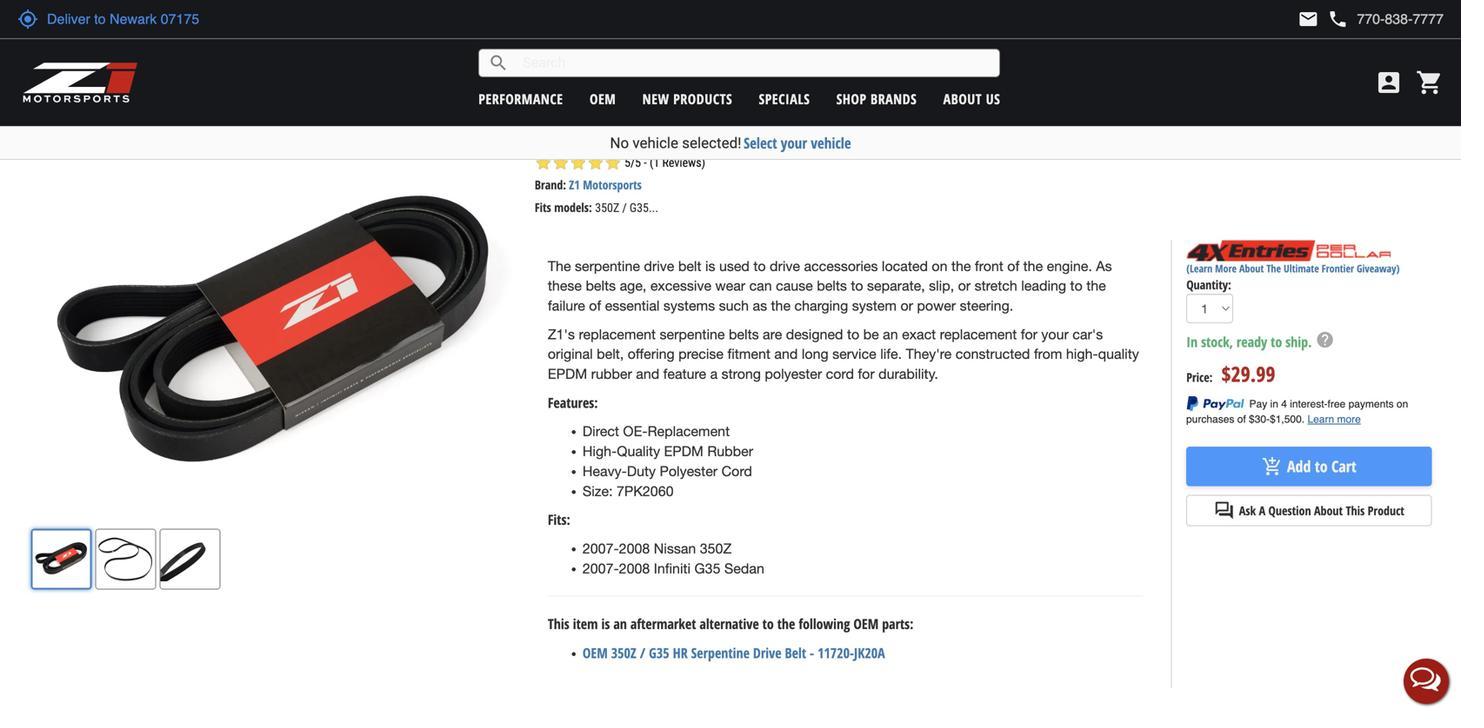 Task type: locate. For each thing, give the bounding box(es) containing it.
cart
[[1331, 456, 1356, 477]]

exact
[[902, 326, 936, 342]]

select your vehicle link
[[744, 133, 851, 153]]

1 horizontal spatial of
[[1007, 258, 1019, 274]]

0 vertical spatial serpentine
[[575, 258, 640, 274]]

add_shopping_cart
[[1262, 456, 1283, 477]]

1 vertical spatial z1
[[569, 177, 580, 193]]

1 vertical spatial or
[[900, 298, 913, 314]]

350z
[[560, 119, 602, 150], [595, 201, 619, 215], [700, 541, 732, 557], [611, 644, 636, 663]]

2 2008 from the top
[[619, 561, 650, 577]]

frontier
[[1322, 261, 1354, 276]]

1 horizontal spatial is
[[705, 258, 715, 274]]

1 vertical spatial and
[[636, 366, 659, 382]]

1 horizontal spatial your
[[1041, 326, 1069, 342]]

or
[[958, 278, 971, 294], [900, 298, 913, 314]]

age,
[[620, 278, 646, 294]]

0 horizontal spatial this
[[548, 615, 569, 634]]

0 vertical spatial hr
[[661, 119, 685, 150]]

oem down item
[[583, 644, 608, 663]]

2008 left infiniti
[[619, 561, 650, 577]]

0 vertical spatial for
[[1021, 326, 1037, 342]]

belts inside z1's replacement serpentine belts are designed to be an exact replacement for your car's original belt, offering precise fitment and long service life. they're constructed from high-quality epdm rubber and feature a strong polyester cord for durability.
[[729, 326, 759, 342]]

belts up the fitment
[[729, 326, 759, 342]]

to right add at the right bottom
[[1315, 456, 1328, 477]]

0 vertical spatial an
[[883, 326, 898, 342]]

1 2008 from the top
[[619, 541, 650, 557]]

stock,
[[1201, 333, 1233, 351]]

motorsports
[[583, 177, 642, 193]]

(learn
[[1186, 261, 1212, 276]]

1 horizontal spatial the
[[1266, 261, 1281, 276]]

phone
[[1327, 9, 1348, 30]]

0 vertical spatial is
[[705, 258, 715, 274]]

1 vertical spatial hr
[[673, 644, 688, 663]]

an right be
[[883, 326, 898, 342]]

2 vertical spatial g35
[[649, 644, 669, 663]]

for up from
[[1021, 326, 1037, 342]]

mechanical
[[118, 90, 172, 107]]

for down service
[[858, 366, 875, 382]]

2008 left "nissan"
[[619, 541, 650, 557]]

0 horizontal spatial /
[[607, 119, 616, 150]]

serpentine up precise
[[660, 326, 725, 342]]

serpentine down alternative
[[691, 644, 750, 663]]

oem left parts
[[15, 90, 37, 107]]

oem up no
[[590, 90, 616, 108]]

0 vertical spatial about
[[943, 90, 982, 108]]

and up 'polyester'
[[774, 346, 798, 362]]

1 vertical spatial g35
[[694, 561, 720, 577]]

z1's
[[548, 326, 575, 342]]

serpentine down products
[[690, 119, 785, 150]]

your up from
[[1041, 326, 1069, 342]]

0 horizontal spatial is
[[601, 615, 610, 634]]

or right slip, on the top right of page
[[958, 278, 971, 294]]

0 vertical spatial /
[[607, 119, 616, 150]]

1 horizontal spatial and
[[774, 346, 798, 362]]

about right question
[[1314, 503, 1343, 519]]

0 horizontal spatial serpentine
[[575, 258, 640, 274]]

the up 'drive'
[[777, 615, 795, 634]]

0 horizontal spatial the
[[548, 258, 571, 274]]

0 vertical spatial epdm
[[548, 366, 587, 382]]

z1 up models: at the top
[[569, 177, 580, 193]]

0 horizontal spatial vehicle
[[633, 134, 678, 152]]

1 horizontal spatial serpentine
[[660, 326, 725, 342]]

1 horizontal spatial belts
[[729, 326, 759, 342]]

1 vertical spatial an
[[613, 615, 627, 634]]

cause
[[776, 278, 813, 294]]

0 horizontal spatial belts
[[586, 278, 616, 294]]

hr down new products link
[[661, 119, 685, 150]]

to
[[753, 258, 766, 274], [851, 278, 863, 294], [1070, 278, 1083, 294], [847, 326, 859, 342], [1271, 333, 1282, 351], [1315, 456, 1328, 477], [762, 615, 774, 634]]

rubber
[[591, 366, 632, 382]]

0 horizontal spatial replacement
[[579, 326, 656, 342]]

mail link
[[1298, 9, 1319, 30]]

belts down accessories on the right
[[817, 278, 847, 294]]

is right item
[[601, 615, 610, 634]]

2007-2008 nissan 350z 2007-2008 infiniti g35 sedan
[[583, 541, 764, 577]]

z1 down performance link at the top left
[[535, 119, 555, 150]]

vehicle
[[811, 133, 851, 153], [633, 134, 678, 152]]

rubber
[[707, 444, 753, 460]]

price: $29.99
[[1186, 360, 1275, 388]]

2 horizontal spatial /
[[640, 644, 645, 663]]

the right as
[[771, 298, 791, 314]]

no
[[610, 134, 629, 152]]

1 horizontal spatial or
[[958, 278, 971, 294]]

1 vertical spatial epdm
[[664, 444, 703, 460]]

2007- up item
[[583, 561, 619, 577]]

and down the offering
[[636, 366, 659, 382]]

the inside the serpentine drive belt is used to drive accessories located on the front of the engine. as these belts age, excessive wear can cause belts to separate, slip, or stretch leading to the failure of essential systems such as the charging system or power steering.
[[548, 258, 571, 274]]

to left be
[[847, 326, 859, 342]]

the up these
[[548, 258, 571, 274]]

serpentine inside the serpentine drive belt is used to drive accessories located on the front of the engine. as these belts age, excessive wear can cause belts to separate, slip, or stretch leading to the failure of essential systems such as the charging system or power steering.
[[575, 258, 640, 274]]

0 vertical spatial your
[[781, 133, 807, 153]]

1 vertical spatial serpentine
[[691, 644, 750, 663]]

0 vertical spatial g35
[[622, 119, 655, 150]]

1 vertical spatial about
[[1239, 261, 1264, 276]]

your
[[781, 133, 807, 153], [1041, 326, 1069, 342]]

g35 for oem
[[649, 644, 669, 663]]

2 vertical spatial about
[[1314, 503, 1343, 519]]

2 horizontal spatial about
[[1314, 503, 1343, 519]]

0 vertical spatial 2008
[[619, 541, 650, 557]]

1 horizontal spatial z1
[[569, 177, 580, 193]]

z1's replacement serpentine belts are designed to be an exact replacement for your car's original belt, offering precise fitment and long service life. they're constructed from high-quality epdm rubber and feature a strong polyester cord for durability.
[[548, 326, 1139, 382]]

1 horizontal spatial /
[[622, 201, 627, 215]]

to inside in stock, ready to ship. help
[[1271, 333, 1282, 351]]

is right belt at top left
[[705, 258, 715, 274]]

oem for oem link
[[590, 90, 616, 108]]

/
[[607, 119, 616, 150], [622, 201, 627, 215], [640, 644, 645, 663]]

oem
[[590, 90, 616, 108], [15, 90, 37, 107], [853, 615, 879, 634], [583, 644, 608, 663]]

0 horizontal spatial an
[[613, 615, 627, 634]]

1 vertical spatial serpentine
[[660, 326, 725, 342]]

the down as
[[1086, 278, 1106, 294]]

power
[[917, 298, 956, 314]]

are
[[763, 326, 782, 342]]

2 vertical spatial /
[[640, 644, 645, 663]]

drive up excessive
[[644, 258, 674, 274]]

of right front at right
[[1007, 258, 1019, 274]]

durability.
[[878, 366, 938, 382]]

belts
[[586, 278, 616, 294], [817, 278, 847, 294], [729, 326, 759, 342]]

to left ship.
[[1271, 333, 1282, 351]]

ask
[[1239, 503, 1256, 519]]

of right failure
[[589, 298, 601, 314]]

about left us
[[943, 90, 982, 108]]

account_box link
[[1371, 69, 1407, 97]]

1 2007- from the top
[[583, 541, 619, 557]]

help
[[1315, 331, 1335, 350]]

hr inside z1 350z / g35 hr serpentine belt star star star star star 5/5 - (1 reviews) brand: z1 motorsports fits models: 350z / g35...
[[661, 119, 685, 150]]

1 horizontal spatial an
[[883, 326, 898, 342]]

1 vertical spatial your
[[1041, 326, 1069, 342]]

/ left g35... on the top left
[[622, 201, 627, 215]]

1 horizontal spatial vehicle
[[811, 133, 851, 153]]

epdm down original
[[548, 366, 587, 382]]

vehicle down shop
[[811, 133, 851, 153]]

drive up cause
[[770, 258, 800, 274]]

the left ultimate
[[1266, 261, 1281, 276]]

engine mechanical
[[83, 90, 172, 107]]

hr for z1
[[661, 119, 685, 150]]

strong
[[721, 366, 761, 382]]

/ down oem link
[[607, 119, 616, 150]]

shop brands
[[836, 90, 917, 108]]

g35 inside "2007-2008 nissan 350z 2007-2008 infiniti g35 sedan"
[[694, 561, 720, 577]]

about right more
[[1239, 261, 1264, 276]]

1 vertical spatial of
[[589, 298, 601, 314]]

1 vertical spatial is
[[601, 615, 610, 634]]

replacement up "constructed"
[[940, 326, 1017, 342]]

is
[[705, 258, 715, 274], [601, 615, 610, 634]]

to up the can at the right top of the page
[[753, 258, 766, 274]]

replacement
[[648, 424, 730, 440]]

z1 motorsports link
[[569, 177, 642, 193]]

add
[[1287, 456, 1311, 477]]

1 vertical spatial belt
[[785, 644, 806, 663]]

oem for oem parts
[[15, 90, 37, 107]]

add_shopping_cart add to cart
[[1262, 456, 1356, 477]]

/ down the aftermarket
[[640, 644, 645, 663]]

g35 down the aftermarket
[[649, 644, 669, 663]]

be
[[863, 326, 879, 342]]

serpentine up age,
[[575, 258, 640, 274]]

is inside the serpentine drive belt is used to drive accessories located on the front of the engine. as these belts age, excessive wear can cause belts to separate, slip, or stretch leading to the failure of essential systems such as the charging system or power steering.
[[705, 258, 715, 274]]

oem link
[[590, 90, 616, 108]]

0 horizontal spatial and
[[636, 366, 659, 382]]

1 vertical spatial 2007-
[[583, 561, 619, 577]]

new products
[[642, 90, 732, 108]]

g35 up 5/5 -
[[622, 119, 655, 150]]

duty
[[627, 463, 656, 480]]

replacement
[[579, 326, 656, 342], [940, 326, 1017, 342]]

oe-
[[623, 424, 648, 440]]

serpentine inside z1 350z / g35 hr serpentine belt star star star star star 5/5 - (1 reviews) brand: z1 motorsports fits models: 350z / g35...
[[690, 119, 785, 150]]

0 horizontal spatial drive
[[644, 258, 674, 274]]

engine mechanical link
[[83, 90, 172, 107]]

direct
[[583, 424, 619, 440]]

hr down the aftermarket
[[673, 644, 688, 663]]

belt
[[678, 258, 701, 274]]

of
[[1007, 258, 1019, 274], [589, 298, 601, 314]]

0 vertical spatial 2007-
[[583, 541, 619, 557]]

this left item
[[548, 615, 569, 634]]

1 horizontal spatial this
[[1346, 503, 1365, 519]]

belt
[[791, 119, 826, 150], [785, 644, 806, 663]]

2007-
[[583, 541, 619, 557], [583, 561, 619, 577]]

g35...
[[630, 201, 658, 215]]

0 horizontal spatial your
[[781, 133, 807, 153]]

can
[[749, 278, 772, 294]]

for
[[1021, 326, 1037, 342], [858, 366, 875, 382]]

replacement up the belt, at left
[[579, 326, 656, 342]]

belts left age,
[[586, 278, 616, 294]]

0 horizontal spatial or
[[900, 298, 913, 314]]

or down separate,
[[900, 298, 913, 314]]

0 horizontal spatial for
[[858, 366, 875, 382]]

/ for oem
[[640, 644, 645, 663]]

parts
[[40, 90, 64, 107]]

as
[[1096, 258, 1112, 274]]

hr for oem
[[673, 644, 688, 663]]

belt down specials link
[[791, 119, 826, 150]]

2 2007- from the top
[[583, 561, 619, 577]]

this
[[1346, 503, 1365, 519], [548, 615, 569, 634]]

1 horizontal spatial drive
[[770, 258, 800, 274]]

1 vertical spatial /
[[622, 201, 627, 215]]

g35 right infiniti
[[694, 561, 720, 577]]

epdm up polyester
[[664, 444, 703, 460]]

oem up jk20a
[[853, 615, 879, 634]]

350z up sedan at bottom
[[700, 541, 732, 557]]

z1 350z / g35 hr serpentine belt star star star star star 5/5 - (1 reviews) brand: z1 motorsports fits models: 350z / g35...
[[535, 119, 826, 216]]

g35 inside z1 350z / g35 hr serpentine belt star star star star star 5/5 - (1 reviews) brand: z1 motorsports fits models: 350z / g35...
[[622, 119, 655, 150]]

0 horizontal spatial z1
[[535, 119, 555, 150]]

1 vertical spatial 2008
[[619, 561, 650, 577]]

specials link
[[759, 90, 810, 108]]

0 vertical spatial serpentine
[[690, 119, 785, 150]]

belt left - at the right of the page
[[785, 644, 806, 663]]

0 vertical spatial this
[[1346, 503, 1365, 519]]

2 replacement from the left
[[940, 326, 1017, 342]]

2007- down size:
[[583, 541, 619, 557]]

front
[[975, 258, 1003, 274]]

0 vertical spatial belt
[[791, 119, 826, 150]]

serpentine for belt
[[690, 119, 785, 150]]

size:
[[583, 483, 613, 499]]

0 horizontal spatial epdm
[[548, 366, 587, 382]]

7pk2060
[[617, 483, 674, 499]]

excessive
[[650, 278, 711, 294]]

your right select
[[781, 133, 807, 153]]

parts:
[[882, 615, 914, 634]]

to down accessories on the right
[[851, 278, 863, 294]]

vehicle up 5/5 -
[[633, 134, 678, 152]]

1 horizontal spatial epdm
[[664, 444, 703, 460]]

to inside z1's replacement serpentine belts are designed to be an exact replacement for your car's original belt, offering precise fitment and long service life. they're constructed from high-quality epdm rubber and feature a strong polyester cord for durability.
[[847, 326, 859, 342]]

an right item
[[613, 615, 627, 634]]

about us
[[943, 90, 1000, 108]]

to up 'drive'
[[762, 615, 774, 634]]

oem parts link
[[15, 90, 64, 107]]

350z left no
[[560, 119, 602, 150]]

0 vertical spatial z1
[[535, 119, 555, 150]]

0 horizontal spatial of
[[589, 298, 601, 314]]

this left product
[[1346, 503, 1365, 519]]

1 horizontal spatial for
[[1021, 326, 1037, 342]]

1 horizontal spatial replacement
[[940, 326, 1017, 342]]



Task type: vqa. For each thing, say whether or not it's contained in the screenshot.
OEM 350Z / G35 HR Serpentine Drive Belt - 11720-JK20A link
yes



Task type: describe. For each thing, give the bounding box(es) containing it.
shopping_cart link
[[1411, 69, 1444, 97]]

question_answer
[[1214, 501, 1235, 522]]

350z inside "2007-2008 nissan 350z 2007-2008 infiniti g35 sedan"
[[700, 541, 732, 557]]

g35 for z1
[[622, 119, 655, 150]]

5 star from the left
[[604, 154, 622, 172]]

stretch
[[975, 278, 1017, 294]]

350z down the aftermarket
[[611, 644, 636, 663]]

engine
[[83, 90, 115, 107]]

products
[[673, 90, 732, 108]]

on
[[932, 258, 947, 274]]

located
[[882, 258, 928, 274]]

essential
[[605, 298, 660, 314]]

mail phone
[[1298, 9, 1348, 30]]

0 vertical spatial or
[[958, 278, 971, 294]]

1 star from the left
[[535, 154, 552, 172]]

high-
[[583, 444, 617, 460]]

2 horizontal spatial belts
[[817, 278, 847, 294]]

brand:
[[535, 177, 566, 193]]

this item is an aftermarket alternative to the following oem parts:
[[548, 615, 914, 634]]

mail
[[1298, 9, 1319, 30]]

ship.
[[1285, 333, 1312, 351]]

polyester
[[660, 463, 718, 480]]

account_box
[[1375, 69, 1403, 97]]

us
[[986, 90, 1000, 108]]

these
[[548, 278, 582, 294]]

serpentine inside z1's replacement serpentine belts are designed to be an exact replacement for your car's original belt, offering precise fitment and long service life. they're constructed from high-quality epdm rubber and feature a strong polyester cord for durability.
[[660, 326, 725, 342]]

new
[[642, 90, 669, 108]]

1 horizontal spatial about
[[1239, 261, 1264, 276]]

car's
[[1073, 326, 1103, 342]]

precise
[[678, 346, 724, 362]]

the right on on the right top
[[951, 258, 971, 274]]

oem parts
[[15, 90, 64, 107]]

about inside question_answer ask a question about this product
[[1314, 503, 1343, 519]]

nissan
[[654, 541, 696, 557]]

quality
[[1098, 346, 1139, 362]]

original
[[548, 346, 593, 362]]

your inside z1's replacement serpentine belts are designed to be an exact replacement for your car's original belt, offering precise fitment and long service life. they're constructed from high-quality epdm rubber and feature a strong polyester cord for durability.
[[1041, 326, 1069, 342]]

performance
[[479, 90, 563, 108]]

heavy-
[[583, 463, 627, 480]]

the up leading
[[1023, 258, 1043, 274]]

vehicle inside no vehicle selected! select your vehicle
[[633, 134, 678, 152]]

item
[[573, 615, 598, 634]]

polyester
[[765, 366, 822, 382]]

epdm inside direct oe-replacement high-quality epdm rubber heavy-duty polyester cord size: 7pk2060
[[664, 444, 703, 460]]

2 drive from the left
[[770, 258, 800, 274]]

price:
[[1186, 369, 1213, 385]]

from
[[1034, 346, 1062, 362]]

quality
[[617, 444, 660, 460]]

service
[[832, 346, 876, 362]]

engine.
[[1047, 258, 1092, 274]]

fits:
[[548, 511, 570, 529]]

a
[[710, 366, 718, 382]]

leading
[[1021, 278, 1066, 294]]

cord
[[721, 463, 752, 480]]

(learn more about the ultimate frontier giveaway)
[[1186, 261, 1400, 276]]

2 star from the left
[[552, 154, 570, 172]]

11720-
[[817, 644, 854, 663]]

feature
[[663, 366, 706, 382]]

select
[[744, 133, 777, 153]]

0 horizontal spatial about
[[943, 90, 982, 108]]

serpentine for drive
[[691, 644, 750, 663]]

steering.
[[960, 298, 1013, 314]]

3 star from the left
[[570, 154, 587, 172]]

shopping_cart
[[1416, 69, 1444, 97]]

designed
[[786, 326, 843, 342]]

/ for z1
[[607, 119, 616, 150]]

product
[[1368, 503, 1404, 519]]

z1 motorsports logo image
[[22, 61, 139, 104]]

life.
[[880, 346, 902, 362]]

about us link
[[943, 90, 1000, 108]]

long
[[802, 346, 828, 362]]

oem 350z / g35 hr serpentine drive belt - 11720-jk20a link
[[583, 644, 885, 663]]

search
[[488, 53, 509, 73]]

1 vertical spatial for
[[858, 366, 875, 382]]

350z down z1 motorsports link
[[595, 201, 619, 215]]

drive
[[753, 644, 781, 663]]

slip,
[[929, 278, 954, 294]]

shop brands link
[[836, 90, 917, 108]]

an inside z1's replacement serpentine belts are designed to be an exact replacement for your car's original belt, offering precise fitment and long service life. they're constructed from high-quality epdm rubber and feature a strong polyester cord for durability.
[[883, 326, 898, 342]]

$29.99
[[1221, 360, 1275, 388]]

constructed
[[956, 346, 1030, 362]]

high-
[[1066, 346, 1098, 362]]

epdm inside z1's replacement serpentine belts are designed to be an exact replacement for your car's original belt, offering precise fitment and long service life. they're constructed from high-quality epdm rubber and feature a strong polyester cord for durability.
[[548, 366, 587, 382]]

question
[[1268, 503, 1311, 519]]

alternative
[[699, 615, 759, 634]]

0 vertical spatial and
[[774, 346, 798, 362]]

they're
[[906, 346, 952, 362]]

fits
[[535, 199, 551, 216]]

1 drive from the left
[[644, 258, 674, 274]]

shop
[[836, 90, 867, 108]]

infiniti
[[654, 561, 691, 577]]

offering
[[628, 346, 675, 362]]

1 vertical spatial this
[[548, 615, 569, 634]]

in stock, ready to ship. help
[[1186, 331, 1335, 351]]

to down engine.
[[1070, 278, 1083, 294]]

0 vertical spatial of
[[1007, 258, 1019, 274]]

aftermarket
[[630, 615, 696, 634]]

new products link
[[642, 90, 732, 108]]

wear
[[715, 278, 745, 294]]

oem for oem 350z / g35 hr serpentine drive belt - 11720-jk20a
[[583, 644, 608, 663]]

this inside question_answer ask a question about this product
[[1346, 503, 1365, 519]]

Search search field
[[509, 50, 999, 76]]

a
[[1259, 503, 1265, 519]]

no vehicle selected! select your vehicle
[[610, 133, 851, 153]]

failure
[[548, 298, 585, 314]]

question_answer ask a question about this product
[[1214, 501, 1404, 522]]

system
[[852, 298, 897, 314]]

4 star from the left
[[587, 154, 604, 172]]

ready
[[1237, 333, 1267, 351]]

1 replacement from the left
[[579, 326, 656, 342]]

the serpentine drive belt is used to drive accessories located on the front of the engine. as these belts age, excessive wear can cause belts to separate, slip, or stretch leading to the failure of essential systems such as the charging system or power steering.
[[548, 258, 1112, 314]]

belt inside z1 350z / g35 hr serpentine belt star star star star star 5/5 - (1 reviews) brand: z1 motorsports fits models: 350z / g35...
[[791, 119, 826, 150]]

brands
[[871, 90, 917, 108]]

-
[[810, 644, 814, 663]]

selected!
[[682, 134, 741, 152]]

following
[[799, 615, 850, 634]]



